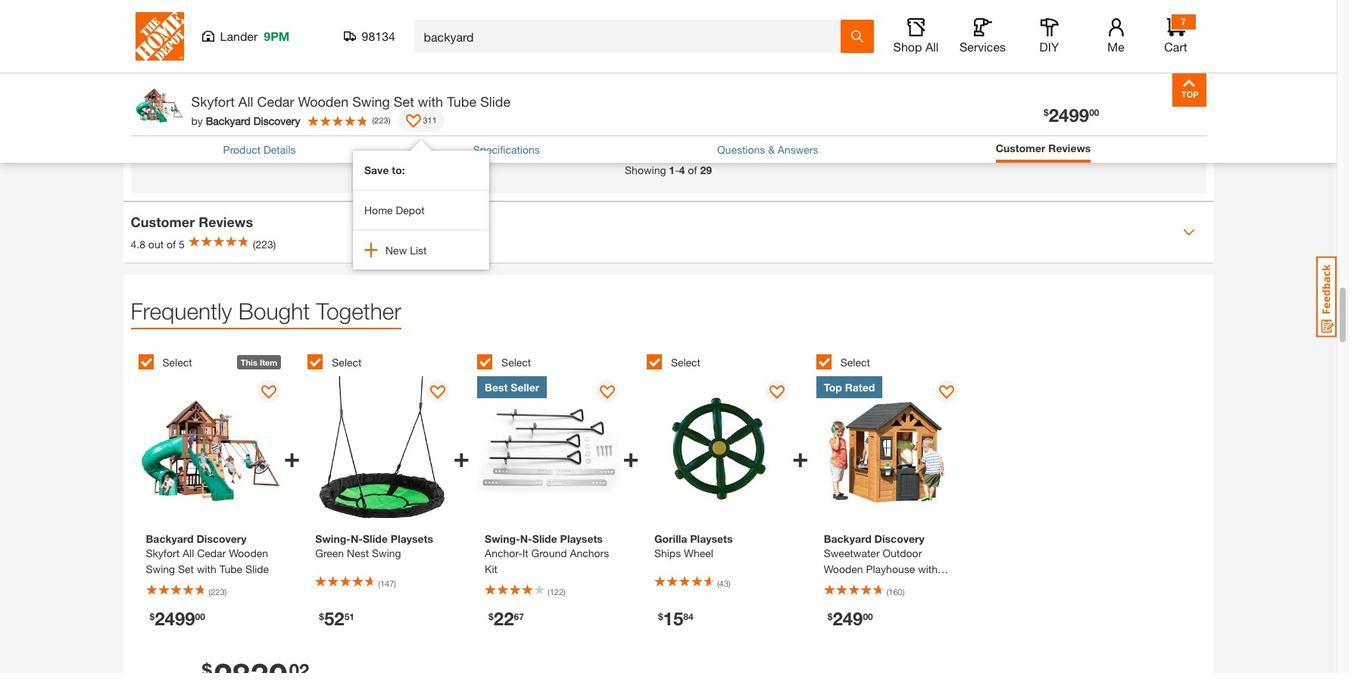 Task type: vqa. For each thing, say whether or not it's contained in the screenshot.
you
no



Task type: describe. For each thing, give the bounding box(es) containing it.
home depot
[[364, 204, 425, 217]]

7
[[1181, 16, 1186, 27]]

98134
[[362, 29, 395, 43]]

00 inside the $ 249 00
[[863, 611, 873, 622]]

cart
[[1164, 39, 1188, 54]]

sweetwater
[[824, 547, 880, 560]]

me button
[[1092, 18, 1140, 55]]

set
[[394, 93, 414, 110]]

frequently bought together
[[131, 297, 401, 324]]

147
[[380, 579, 394, 589]]

i
[[185, 29, 189, 46]]

answer
[[1105, 41, 1156, 58]]

98134 button
[[344, 29, 396, 44]]

new
[[386, 244, 407, 257]]

0 vertical spatial discovery
[[254, 114, 300, 127]]

1 / 5 group
[[138, 346, 300, 651]]

shop all
[[894, 39, 939, 54]]

skyfort all cedar wooden swing set with tube slide
[[191, 93, 511, 110]]

with for set
[[418, 93, 443, 110]]

skyfort
[[191, 93, 235, 110]]

feedback link image
[[1317, 256, 1337, 338]]

jken button
[[154, 56, 176, 72]]

lander
[[220, 29, 258, 43]]

q:
[[138, 29, 153, 46]]

product details
[[223, 143, 296, 156]]

84
[[683, 611, 694, 622]]

4.8 out of 5
[[131, 238, 185, 251]]

frequently
[[131, 297, 232, 324]]

best seller
[[485, 381, 539, 394]]

with for playhouse
[[918, 563, 938, 576]]

4.8
[[131, 238, 145, 251]]

swing
[[264, 29, 299, 46]]

1 answer
[[1093, 41, 1156, 58]]

diy button
[[1025, 18, 1074, 55]]

9pm
[[264, 29, 290, 43]]

What can we help you find today? search field
[[424, 20, 840, 52]]

anchor-
[[485, 547, 522, 560]]

1 horizontal spatial slide
[[480, 93, 511, 110]]

rated
[[845, 381, 875, 394]]

4 link
[[692, 114, 730, 147]]

shop all button
[[892, 18, 940, 55]]

playsets for 22
[[560, 532, 603, 545]]

wooden inside backyard discovery sweetwater outdoor wooden playhouse with kitchen
[[824, 563, 863, 576]]

services
[[960, 39, 1006, 54]]

1 horizontal spatial 4
[[707, 122, 715, 138]]

0 vertical spatial reviews
[[1049, 142, 1091, 155]]

backyard discovery sweetwater outdoor wooden playhouse with kitchen
[[824, 532, 938, 592]]

+ inside the 1 / 5 group
[[284, 441, 300, 473]]

3
[[669, 122, 676, 138]]

$ 2499 00 inside the 1 / 5 group
[[150, 608, 205, 629]]

home depot button
[[353, 189, 489, 231]]

bought
[[238, 297, 310, 324]]

1 vertical spatial customer
[[131, 214, 195, 230]]

|
[[180, 57, 182, 70]]

4 / 5 group
[[647, 346, 809, 651]]

$ inside the 1 / 5 group
[[150, 611, 155, 622]]

18,
[[203, 57, 218, 70]]

0 vertical spatial customer
[[996, 142, 1046, 155]]

0 vertical spatial $ 2499 00
[[1044, 105, 1100, 126]]

n- for 22
[[520, 532, 532, 545]]

3 / 5 group
[[477, 346, 639, 651]]

kit
[[485, 563, 498, 576]]

$ for swing-n-slide playsets anchor-it ground anchors kit
[[489, 611, 494, 622]]

showing
[[625, 163, 666, 176]]

select for 3 / 5 'group'
[[502, 356, 531, 369]]

0 horizontal spatial 4
[[679, 163, 685, 176]]

0 horizontal spatial 1
[[669, 163, 675, 176]]

lander 9pm
[[220, 29, 290, 43]]

3 link
[[653, 114, 691, 147]]

+ for 3 / 5 'group'
[[623, 441, 639, 473]]

swing- for 52
[[315, 532, 351, 545]]

to:
[[392, 164, 405, 177]]

( 43 )
[[717, 579, 731, 589]]

this
[[241, 357, 257, 367]]

$ 22 67
[[489, 608, 524, 629]]

) for 249
[[903, 587, 905, 597]]

save
[[364, 164, 389, 177]]

green
[[315, 547, 344, 560]]

223
[[374, 115, 388, 125]]

n- for 52
[[351, 532, 363, 545]]

cart 7
[[1164, 16, 1188, 54]]

( 223 )
[[372, 115, 390, 125]]

(223)
[[253, 238, 276, 251]]

51
[[344, 611, 355, 622]]

$ 52 51
[[319, 608, 355, 629]]

+ for the 2 / 5 group
[[453, 441, 470, 473]]

( for 15
[[717, 579, 719, 589]]

playsets for 52
[[391, 532, 433, 545]]

swing inside swing-n-slide playsets green nest swing
[[372, 547, 401, 560]]

questions element
[[131, 0, 1206, 88]]

2023
[[221, 57, 244, 70]]

nest
[[347, 547, 369, 560]]

gorilla playsets ships wheel
[[654, 532, 733, 560]]

answers
[[778, 143, 818, 156]]

services button
[[959, 18, 1007, 55]]

) for 52
[[394, 579, 396, 589]]

( 147 )
[[378, 579, 396, 589]]

discovery inside backyard discovery sweetwater outdoor wooden playhouse with kitchen
[[875, 532, 925, 545]]

311
[[423, 115, 437, 125]]

select for the 1 / 5 group
[[162, 356, 192, 369]]

questions & answers
[[717, 143, 818, 156]]

( 160 )
[[887, 587, 905, 597]]

diy
[[1040, 39, 1059, 54]]

backyard inside backyard discovery sweetwater outdoor wooden playhouse with kitchen
[[824, 532, 872, 545]]

all for skyfort
[[238, 93, 253, 110]]

wheel
[[684, 547, 714, 560]]

product image image
[[134, 80, 184, 130]]

out
[[148, 238, 164, 251]]

$ 15 84
[[658, 608, 694, 629]]

specifications
[[473, 143, 540, 156]]

2 / 5 group
[[308, 346, 470, 651]]

it
[[522, 547, 528, 560]]

by jken | jul 18, 2023
[[138, 57, 244, 70]]

22
[[494, 608, 514, 629]]

new list
[[386, 244, 427, 257]]

jken
[[154, 57, 176, 70]]

anchors
[[570, 547, 609, 560]]

jul
[[186, 57, 200, 70]]

160
[[889, 587, 903, 597]]

outdoor
[[883, 547, 922, 560]]

list
[[410, 244, 427, 257]]

showing 1 - 4 of 29
[[625, 163, 712, 176]]

playsets inside gorilla playsets ships wheel
[[690, 532, 733, 545]]



Task type: locate. For each thing, give the bounding box(es) containing it.
( for 249
[[887, 587, 889, 597]]

43
[[719, 579, 729, 589]]

top button
[[1172, 73, 1206, 107]]

) inside 5 / 5 group
[[903, 587, 905, 597]]

tube
[[447, 93, 477, 110]]

n- up nest
[[351, 532, 363, 545]]

kitchen
[[824, 579, 860, 592]]

1 horizontal spatial playsets
[[560, 532, 603, 545]]

$ for swing-n-slide playsets green nest swing
[[319, 611, 324, 622]]

of
[[332, 29, 344, 46], [688, 163, 697, 176], [167, 238, 176, 251]]

swing- for 22
[[485, 532, 520, 545]]

1 vertical spatial 1
[[669, 163, 675, 176]]

best
[[485, 381, 508, 394]]

1 vertical spatial 2499
[[155, 608, 195, 629]]

caret image
[[1183, 226, 1195, 238]]

sweetwater outdoor wooden playhouse with kitchen image
[[816, 376, 962, 522]]

0 horizontal spatial playsets
[[391, 532, 433, 545]]

1 horizontal spatial customer reviews
[[996, 142, 1091, 155]]

0 vertical spatial customer reviews
[[996, 142, 1091, 155]]

by backyard discovery
[[191, 114, 300, 127]]

display image inside the 1 / 5 group
[[261, 385, 276, 400]]

together
[[316, 297, 401, 324]]

5
[[179, 238, 185, 251]]

$ inside the $ 249 00
[[828, 611, 833, 622]]

select
[[162, 356, 192, 369], [332, 356, 362, 369], [502, 356, 531, 369], [671, 356, 701, 369], [841, 356, 870, 369]]

2 playsets from the left
[[560, 532, 603, 545]]

swing- up anchor-
[[485, 532, 520, 545]]

0 vertical spatial by
[[138, 57, 150, 70]]

1 vertical spatial discovery
[[875, 532, 925, 545]]

1 vertical spatial $ 2499 00
[[150, 608, 205, 629]]

of left 29
[[688, 163, 697, 176]]

display image inside 3 / 5 'group'
[[600, 385, 615, 400]]

playsets up anchors
[[560, 532, 603, 545]]

slide for 22
[[532, 532, 557, 545]]

3 + from the left
[[623, 441, 639, 473]]

4 left 29
[[679, 163, 685, 176]]

1 horizontal spatial display image
[[600, 385, 615, 400]]

playhouse
[[866, 563, 915, 576]]

select for '4 / 5' group
[[671, 356, 701, 369]]

swing right nest
[[372, 547, 401, 560]]

0 horizontal spatial swing-
[[315, 532, 351, 545]]

the left the 9pm
[[241, 29, 260, 46]]

1 right showing
[[669, 163, 675, 176]]

1 inside questions element
[[1093, 41, 1101, 58]]

with
[[418, 93, 443, 110], [918, 563, 938, 576]]

1 display image from the left
[[261, 385, 276, 400]]

1 horizontal spatial 2499
[[1049, 105, 1089, 126]]

n- up it on the left of the page
[[520, 532, 532, 545]]

0 horizontal spatial n-
[[351, 532, 363, 545]]

shop
[[894, 39, 922, 54]]

) inside 3 / 5 'group'
[[564, 587, 566, 597]]

swing- inside swing-n-slide playsets green nest swing
[[315, 532, 351, 545]]

display image
[[261, 385, 276, 400], [431, 385, 446, 400], [939, 385, 954, 400]]

$ for gorilla playsets ships wheel
[[658, 611, 663, 622]]

0 vertical spatial backyard
[[206, 114, 251, 127]]

3 display image from the left
[[939, 385, 954, 400]]

1 n- from the left
[[351, 532, 363, 545]]

311 button
[[398, 109, 445, 132]]

1 vertical spatial by
[[191, 114, 203, 127]]

00
[[1089, 107, 1100, 118], [195, 611, 205, 622], [863, 611, 873, 622]]

1 horizontal spatial $ 2499 00
[[1044, 105, 1100, 126]]

slide inside swing-n-slide playsets anchor-it ground anchors kit
[[532, 532, 557, 545]]

+ inside the 2 / 5 group
[[453, 441, 470, 473]]

0 vertical spatial swing
[[352, 93, 390, 110]]

backyard
[[206, 114, 251, 127], [824, 532, 872, 545]]

2 horizontal spatial slide
[[532, 532, 557, 545]]

the home depot logo image
[[135, 12, 184, 61]]

3 select from the left
[[502, 356, 531, 369]]

0 vertical spatial 2499
[[1049, 105, 1089, 126]]

all up by backyard discovery
[[238, 93, 253, 110]]

1 horizontal spatial by
[[191, 114, 203, 127]]

)
[[388, 115, 390, 125], [394, 579, 396, 589], [729, 579, 731, 589], [564, 587, 566, 597], [903, 587, 905, 597]]

0 horizontal spatial with
[[418, 93, 443, 110]]

1 vertical spatial with
[[918, 563, 938, 576]]

2 display image from the left
[[431, 385, 446, 400]]

0 horizontal spatial 00
[[195, 611, 205, 622]]

4 select from the left
[[671, 356, 701, 369]]

by inside questions element
[[138, 57, 150, 70]]

2 + from the left
[[453, 441, 470, 473]]

details
[[264, 143, 296, 156]]

5 / 5 group
[[816, 346, 978, 651]]

1 horizontal spatial backyard
[[824, 532, 872, 545]]

discovery up outdoor
[[875, 532, 925, 545]]

1 vertical spatial swing
[[372, 547, 401, 560]]

select inside the 2 / 5 group
[[332, 356, 362, 369]]

( down swing-n-slide playsets green nest swing on the bottom left of the page
[[378, 579, 380, 589]]

new list button
[[353, 231, 489, 262]]

$ for backyard discovery sweetwater outdoor wooden playhouse with kitchen
[[828, 611, 833, 622]]

0 horizontal spatial slide
[[363, 532, 388, 545]]

plus image
[[364, 242, 378, 258]]

of inside questions element
[[332, 29, 344, 46]]

2 horizontal spatial playsets
[[690, 532, 733, 545]]

( down swing-n-slide playsets anchor-it ground anchors kit
[[548, 587, 550, 597]]

0 horizontal spatial $ 2499 00
[[150, 608, 205, 629]]

anchor-it ground anchors kit image
[[477, 376, 623, 522]]

n-
[[351, 532, 363, 545], [520, 532, 532, 545]]

0 horizontal spatial of
[[167, 238, 176, 251]]

can
[[156, 29, 181, 46]]

all
[[926, 39, 939, 54], [238, 93, 253, 110]]

customer reviews
[[996, 142, 1091, 155], [131, 214, 253, 230]]

) inside '4 / 5' group
[[729, 579, 731, 589]]

all inside button
[[926, 39, 939, 54]]

of left 5
[[167, 238, 176, 251]]

2
[[630, 122, 637, 138]]

display image inside 311 dropdown button
[[406, 114, 421, 130]]

slide up nest
[[363, 532, 388, 545]]

q: can i reverse the swing side of the set?
[[138, 29, 397, 46]]

1 vertical spatial 4
[[679, 163, 685, 176]]

) for 15
[[729, 579, 731, 589]]

display image inside the 2 / 5 group
[[431, 385, 446, 400]]

1
[[1093, 41, 1101, 58], [669, 163, 675, 176]]

2 select from the left
[[332, 356, 362, 369]]

0 horizontal spatial reviews
[[199, 214, 253, 230]]

backyard down skyfort at left top
[[206, 114, 251, 127]]

slide up ground
[[532, 532, 557, 545]]

playsets inside swing-n-slide playsets green nest swing
[[391, 532, 433, 545]]

2 vertical spatial of
[[167, 238, 176, 251]]

navigation
[[575, 103, 762, 162]]

ships
[[654, 547, 681, 560]]

) inside the 2 / 5 group
[[394, 579, 396, 589]]

select inside 5 / 5 group
[[841, 356, 870, 369]]

0 vertical spatial with
[[418, 93, 443, 110]]

67
[[514, 611, 524, 622]]

0 vertical spatial of
[[332, 29, 344, 46]]

slide
[[480, 93, 511, 110], [363, 532, 388, 545], [532, 532, 557, 545]]

by left jken
[[138, 57, 150, 70]]

1 vertical spatial of
[[688, 163, 697, 176]]

0 horizontal spatial by
[[138, 57, 150, 70]]

$ inside $ 52 51
[[319, 611, 324, 622]]

1 left me
[[1093, 41, 1101, 58]]

2 horizontal spatial display image
[[939, 385, 954, 400]]

4
[[707, 122, 715, 138], [679, 163, 685, 176]]

0 horizontal spatial wooden
[[298, 93, 349, 110]]

the left set?
[[348, 29, 367, 46]]

0 vertical spatial all
[[926, 39, 939, 54]]

swing up the ( 223 )
[[352, 93, 390, 110]]

by for by jken | jul 18, 2023
[[138, 57, 150, 70]]

seller
[[511, 381, 539, 394]]

0 horizontal spatial the
[[241, 29, 260, 46]]

+ for '4 / 5' group
[[792, 441, 809, 473]]

select inside '4 / 5' group
[[671, 356, 701, 369]]

( inside 5 / 5 group
[[887, 587, 889, 597]]

1 horizontal spatial display image
[[431, 385, 446, 400]]

with inside backyard discovery sweetwater outdoor wooden playhouse with kitchen
[[918, 563, 938, 576]]

product
[[223, 143, 261, 156]]

3 playsets from the left
[[690, 532, 733, 545]]

gorilla
[[654, 532, 687, 545]]

slide right tube
[[480, 93, 511, 110]]

( inside 3 / 5 'group'
[[548, 587, 550, 597]]

reverse
[[192, 29, 237, 46]]

discovery down cedar
[[254, 114, 300, 127]]

1 horizontal spatial with
[[918, 563, 938, 576]]

0 horizontal spatial customer reviews
[[131, 214, 253, 230]]

0 vertical spatial 1
[[1093, 41, 1101, 58]]

1 horizontal spatial 00
[[863, 611, 873, 622]]

with up 311
[[418, 93, 443, 110]]

1 horizontal spatial discovery
[[875, 532, 925, 545]]

1 horizontal spatial wooden
[[824, 563, 863, 576]]

4 right 3
[[707, 122, 715, 138]]

top
[[824, 381, 842, 394]]

select inside 3 / 5 'group'
[[502, 356, 531, 369]]

select inside the 1 / 5 group
[[162, 356, 192, 369]]

1 horizontal spatial customer
[[996, 142, 1046, 155]]

1 vertical spatial backyard
[[824, 532, 872, 545]]

ground
[[531, 547, 567, 560]]

1 horizontal spatial 1
[[1093, 41, 1101, 58]]

2499 inside the 1 / 5 group
[[155, 608, 195, 629]]

1 horizontal spatial reviews
[[1049, 142, 1091, 155]]

0 horizontal spatial backyard
[[206, 114, 251, 127]]

playsets
[[391, 532, 433, 545], [560, 532, 603, 545], [690, 532, 733, 545]]

me
[[1108, 39, 1125, 54]]

0 horizontal spatial all
[[238, 93, 253, 110]]

+ inside 3 / 5 'group'
[[623, 441, 639, 473]]

0 vertical spatial wooden
[[298, 93, 349, 110]]

display image inside 5 / 5 group
[[939, 385, 954, 400]]

0 horizontal spatial 2499
[[155, 608, 195, 629]]

swing- inside swing-n-slide playsets anchor-it ground anchors kit
[[485, 532, 520, 545]]

2 horizontal spatial of
[[688, 163, 697, 176]]

1 vertical spatial wooden
[[824, 563, 863, 576]]

all right shop on the top right
[[926, 39, 939, 54]]

1 vertical spatial reviews
[[199, 214, 253, 230]]

) left 311 dropdown button
[[388, 115, 390, 125]]

2499
[[1049, 105, 1089, 126], [155, 608, 195, 629]]

wooden right cedar
[[298, 93, 349, 110]]

52
[[324, 608, 344, 629]]

249
[[833, 608, 863, 629]]

$
[[1044, 107, 1049, 118], [150, 611, 155, 622], [319, 611, 324, 622], [489, 611, 494, 622], [658, 611, 663, 622], [828, 611, 833, 622]]

select for 5 / 5 group
[[841, 356, 870, 369]]

1 playsets from the left
[[391, 532, 433, 545]]

0 horizontal spatial discovery
[[254, 114, 300, 127]]

( for 22
[[548, 587, 550, 597]]

+
[[284, 441, 300, 473], [453, 441, 470, 473], [623, 441, 639, 473], [792, 441, 809, 473]]

1 vertical spatial all
[[238, 93, 253, 110]]

1 the from the left
[[241, 29, 260, 46]]

display image
[[406, 114, 421, 130], [600, 385, 615, 400], [770, 385, 785, 400]]

( down gorilla playsets ships wheel
[[717, 579, 719, 589]]

playsets up 'wheel'
[[690, 532, 733, 545]]

0 horizontal spatial display image
[[406, 114, 421, 130]]

) down gorilla playsets ships wheel
[[729, 579, 731, 589]]

with down outdoor
[[918, 563, 938, 576]]

1 horizontal spatial swing-
[[485, 532, 520, 545]]

5 select from the left
[[841, 356, 870, 369]]

$ inside $ 22 67
[[489, 611, 494, 622]]

this item
[[241, 357, 277, 367]]

backyard up sweetwater on the right
[[824, 532, 872, 545]]

1 horizontal spatial of
[[332, 29, 344, 46]]

1 select from the left
[[162, 356, 192, 369]]

( 122 )
[[548, 587, 566, 597]]

( inside the 2 / 5 group
[[378, 579, 380, 589]]

2 horizontal spatial 00
[[1089, 107, 1100, 118]]

2 swing- from the left
[[485, 532, 520, 545]]

2 horizontal spatial display image
[[770, 385, 785, 400]]

0 horizontal spatial customer
[[131, 214, 195, 230]]

) down swing-n-slide playsets green nest swing on the bottom left of the page
[[394, 579, 396, 589]]

2 link
[[615, 114, 653, 147]]

( for 52
[[378, 579, 380, 589]]

green nest swing image
[[308, 376, 453, 522]]

1 + from the left
[[284, 441, 300, 473]]

+ inside '4 / 5' group
[[792, 441, 809, 473]]

playsets inside swing-n-slide playsets anchor-it ground anchors kit
[[560, 532, 603, 545]]

( down playhouse
[[887, 587, 889, 597]]

questions
[[717, 143, 765, 156]]

( inside '4 / 5' group
[[717, 579, 719, 589]]

4 + from the left
[[792, 441, 809, 473]]

) down ground
[[564, 587, 566, 597]]

1 swing- from the left
[[315, 532, 351, 545]]

ships wheel image
[[647, 376, 792, 522]]

wooden up kitchen
[[824, 563, 863, 576]]

0 vertical spatial 4
[[707, 122, 715, 138]]

00 inside the 1 / 5 group
[[195, 611, 205, 622]]

n- inside swing-n-slide playsets green nest swing
[[351, 532, 363, 545]]

of right the side
[[332, 29, 344, 46]]

customer
[[996, 142, 1046, 155], [131, 214, 195, 230]]

swing- up green
[[315, 532, 351, 545]]

2 n- from the left
[[520, 532, 532, 545]]

slide for 52
[[363, 532, 388, 545]]

) for 22
[[564, 587, 566, 597]]

-
[[675, 163, 679, 176]]

1 horizontal spatial the
[[348, 29, 367, 46]]

1 horizontal spatial all
[[926, 39, 939, 54]]

swing-n-slide playsets green nest swing
[[315, 532, 433, 560]]

navigation containing 2
[[575, 103, 762, 162]]

slide inside swing-n-slide playsets green nest swing
[[363, 532, 388, 545]]

1 vertical spatial customer reviews
[[131, 214, 253, 230]]

specifications button
[[473, 142, 540, 157], [473, 142, 540, 157]]

by for by backyard discovery
[[191, 114, 203, 127]]

$ inside $ 15 84
[[658, 611, 663, 622]]

29
[[700, 163, 712, 176]]

15
[[663, 608, 683, 629]]

n- inside swing-n-slide playsets anchor-it ground anchors kit
[[520, 532, 532, 545]]

by down skyfort at left top
[[191, 114, 203, 127]]

0 horizontal spatial display image
[[261, 385, 276, 400]]

1 horizontal spatial n-
[[520, 532, 532, 545]]

select for the 2 / 5 group
[[332, 356, 362, 369]]

playsets up ( 147 )
[[391, 532, 433, 545]]

) down playhouse
[[903, 587, 905, 597]]

( down skyfort all cedar wooden swing set with tube slide at top
[[372, 115, 374, 125]]

2 the from the left
[[348, 29, 367, 46]]

all for shop
[[926, 39, 939, 54]]



